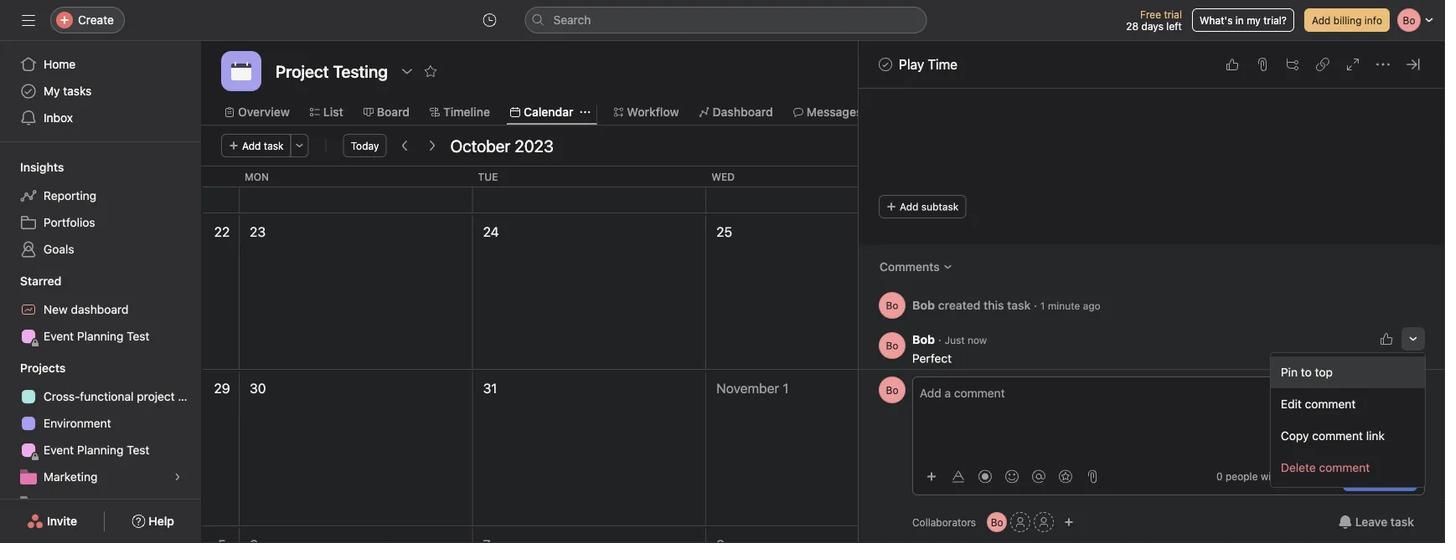 Task type: describe. For each thing, give the bounding box(es) containing it.
0 likes. click to like this task image
[[1226, 58, 1240, 71]]

insights element
[[0, 153, 201, 267]]

add or remove collaborators image
[[1065, 518, 1075, 528]]

will
[[1261, 471, 1277, 483]]

help button
[[121, 507, 185, 537]]

2
[[950, 381, 958, 397]]

0 vertical spatial ·
[[1034, 299, 1038, 313]]

tasks
[[63, 84, 92, 98]]

starred element
[[0, 267, 201, 354]]

0 horizontal spatial show options image
[[401, 65, 414, 78]]

more actions image
[[295, 141, 305, 151]]

1 horizontal spatial show options image
[[1409, 335, 1419, 345]]

project
[[137, 390, 175, 404]]

event planning test inside projects element
[[44, 444, 150, 458]]

first
[[63, 497, 84, 511]]

0 vertical spatial add task
[[242, 140, 284, 152]]

global element
[[0, 41, 201, 142]]

planning inside projects element
[[77, 444, 124, 458]]

edit
[[1282, 398, 1302, 412]]

ago
[[1083, 301, 1101, 312]]

home
[[44, 57, 76, 71]]

timeline
[[443, 105, 490, 119]]

25
[[717, 224, 733, 240]]

create button
[[50, 7, 125, 34]]

free
[[1141, 8, 1162, 20]]

to
[[1302, 366, 1312, 380]]

board link
[[364, 103, 410, 122]]

pin to top
[[1282, 366, 1333, 380]]

bo button left 2
[[879, 377, 906, 404]]

add inside button
[[1312, 14, 1331, 26]]

marketing
[[44, 471, 98, 484]]

bob created this task · 1 minute ago
[[913, 299, 1101, 313]]

close details image
[[1407, 58, 1421, 71]]

be
[[1279, 471, 1291, 483]]

bob for created
[[913, 299, 935, 313]]

0 likes. click to like this task image
[[1380, 333, 1394, 347]]

invite
[[47, 515, 77, 529]]

notified
[[1294, 471, 1330, 483]]

workflow link
[[614, 103, 679, 122]]

starred
[[20, 274, 62, 288]]

calendar
[[524, 105, 574, 119]]

mon
[[245, 171, 269, 183]]

my tasks
[[44, 84, 92, 98]]

emoji image
[[1006, 471, 1019, 484]]

invite button
[[16, 507, 88, 537]]

add subtask image
[[1287, 58, 1300, 71]]

billing
[[1334, 14, 1362, 26]]

bob link for created
[[913, 299, 935, 313]]

top
[[1316, 366, 1333, 380]]

add inside button
[[900, 202, 919, 213]]

projects element
[[0, 354, 201, 544]]

bo for bo button to the left of perfect
[[886, 341, 899, 352]]

record a video image
[[979, 471, 992, 484]]

comment for delete
[[1320, 461, 1371, 475]]

what's in my trial? button
[[1193, 8, 1295, 32]]

new dashboard link
[[10, 297, 191, 324]]

bo button down 'comments'
[[879, 293, 906, 320]]

hide sidebar image
[[22, 13, 35, 27]]

time
[[928, 57, 958, 72]]

22
[[214, 224, 230, 240]]

just
[[945, 335, 965, 347]]

insert an object image
[[927, 472, 937, 482]]

add billing info
[[1312, 14, 1383, 26]]

copy task link image
[[1317, 58, 1330, 71]]

projects
[[20, 362, 66, 375]]

what's
[[1200, 14, 1233, 26]]

event inside projects element
[[44, 444, 74, 458]]

bo button left perfect
[[879, 333, 906, 360]]

task inside button
[[1391, 516, 1415, 530]]

dashboard
[[71, 303, 129, 317]]

leave
[[1356, 516, 1388, 530]]

my first portfolio link
[[10, 491, 191, 518]]

see details, marketing image
[[173, 473, 183, 483]]

task left the more actions image
[[264, 140, 284, 152]]

event planning test inside the 'starred' "element"
[[44, 330, 150, 344]]

main content containing comments
[[859, 0, 1446, 390]]

search
[[554, 13, 591, 27]]

delete comment
[[1282, 461, 1371, 475]]

inbox link
[[10, 105, 191, 132]]

projects button
[[0, 360, 66, 377]]

task inside main content
[[1008, 299, 1031, 313]]

cross-functional project plan link
[[10, 384, 201, 411]]

delete
[[1282, 461, 1317, 475]]

insights
[[20, 161, 64, 174]]

1 vertical spatial add task button
[[1329, 343, 1400, 366]]

october
[[450, 136, 511, 155]]

0
[[1217, 471, 1223, 483]]

bob for ·
[[913, 334, 935, 347]]

bo button down the record a video image
[[987, 513, 1008, 533]]

0 vertical spatial add task button
[[221, 134, 291, 158]]

appreciations image
[[1059, 471, 1073, 484]]

more actions for this task image
[[1377, 58, 1390, 71]]

search button
[[525, 7, 927, 34]]

tab actions image
[[580, 107, 590, 117]]

event planning test link inside the 'starred' "element"
[[10, 324, 191, 350]]

list
[[323, 105, 343, 119]]

test inside projects element
[[127, 444, 150, 458]]

toolbar inside play time dialog
[[920, 465, 1105, 489]]

leave task
[[1356, 516, 1415, 530]]

goals link
[[10, 236, 191, 263]]

messages
[[807, 105, 863, 119]]

attachments: add a file to this task, play time image
[[1256, 58, 1270, 71]]

trial
[[1164, 8, 1183, 20]]

environment link
[[10, 411, 191, 438]]

at mention image
[[1033, 471, 1046, 484]]

2023
[[515, 136, 554, 155]]



Task type: vqa. For each thing, say whether or not it's contained in the screenshot.
topmost Bob
yes



Task type: locate. For each thing, give the bounding box(es) containing it.
now
[[968, 335, 988, 347]]

show options image left add to starred icon
[[401, 65, 414, 78]]

1 bob link from the top
[[913, 299, 935, 313]]

board
[[377, 105, 410, 119]]

functional
[[80, 390, 134, 404]]

1 vertical spatial my
[[44, 497, 60, 511]]

reporting
[[44, 189, 96, 203]]

bob link left the created on the right bottom of the page
[[913, 299, 935, 313]]

tue
[[478, 171, 498, 183]]

bob up perfect
[[913, 334, 935, 347]]

add task down 0 likes. click to like this task image on the right bottom of page
[[1349, 349, 1392, 360]]

insights button
[[0, 159, 64, 176]]

my up invite
[[44, 497, 60, 511]]

what's in my trial?
[[1200, 14, 1287, 26]]

bo left perfect
[[886, 341, 899, 352]]

add task button up mon
[[221, 134, 291, 158]]

in
[[1236, 14, 1244, 26]]

left
[[1167, 20, 1183, 32]]

leave task button
[[1328, 508, 1426, 538]]

0 vertical spatial planning
[[77, 330, 124, 344]]

my for my tasks
[[44, 84, 60, 98]]

1 right november
[[783, 381, 789, 397]]

0 vertical spatial comment
[[1306, 398, 1356, 412]]

event planning test down new dashboard link
[[44, 330, 150, 344]]

0 horizontal spatial 1
[[783, 381, 789, 397]]

add to starred image
[[424, 65, 437, 78]]

1 horizontal spatial ·
[[1034, 299, 1038, 313]]

overview link
[[225, 103, 290, 122]]

add task up mon
[[242, 140, 284, 152]]

add task
[[242, 140, 284, 152], [1349, 349, 1392, 360]]

1 vertical spatial bob
[[913, 334, 935, 347]]

planning inside the 'starred' "element"
[[77, 330, 124, 344]]

portfolios link
[[10, 210, 191, 236]]

2 event planning test from the top
[[44, 444, 150, 458]]

copy comment link
[[1282, 430, 1385, 443]]

1 horizontal spatial add task
[[1349, 349, 1392, 360]]

help
[[149, 515, 174, 529]]

test inside the 'starred' "element"
[[127, 330, 150, 344]]

attach a file or paste an image image
[[1086, 471, 1100, 484]]

task down 0 likes. click to like this task image on the right bottom of page
[[1372, 349, 1392, 360]]

description document
[[861, 29, 1426, 129]]

bo for bo button under the record a video image
[[991, 517, 1004, 529]]

event planning test down environment link
[[44, 444, 150, 458]]

pin to top menu item
[[1271, 357, 1426, 389]]

1 vertical spatial event
[[44, 444, 74, 458]]

comments button
[[869, 253, 964, 283]]

test down environment link
[[127, 444, 150, 458]]

new
[[44, 303, 68, 317]]

main content
[[859, 0, 1446, 390]]

marketing link
[[10, 464, 191, 491]]

0 people will be notified
[[1217, 471, 1330, 483]]

bo
[[886, 300, 899, 312], [886, 341, 899, 352], [886, 385, 899, 396], [991, 517, 1004, 529]]

free trial 28 days left
[[1127, 8, 1183, 32]]

task right this
[[1008, 299, 1031, 313]]

november
[[717, 381, 780, 397]]

bob
[[913, 299, 935, 313], [913, 334, 935, 347]]

history image
[[483, 13, 497, 27]]

bob left the created on the right bottom of the page
[[913, 299, 935, 313]]

bob link for ·
[[913, 334, 935, 347]]

1 event planning test from the top
[[44, 330, 150, 344]]

0 vertical spatial bob link
[[913, 299, 935, 313]]

2 my from the top
[[44, 497, 60, 511]]

bo for bo button on the left of 2
[[886, 385, 899, 396]]

plan
[[178, 390, 201, 404]]

2 test from the top
[[127, 444, 150, 458]]

my inside projects element
[[44, 497, 60, 511]]

messages link
[[794, 103, 863, 122]]

event planning test link down dashboard
[[10, 324, 191, 350]]

toolbar
[[920, 465, 1105, 489]]

pin
[[1282, 366, 1298, 380]]

show options image right 0 likes. click to like this task image on the right bottom of page
[[1409, 335, 1419, 345]]

2 event from the top
[[44, 444, 74, 458]]

1 event planning test link from the top
[[10, 324, 191, 350]]

edit comment
[[1282, 398, 1356, 412]]

1 test from the top
[[127, 330, 150, 344]]

november 1
[[717, 381, 789, 397]]

28
[[1127, 20, 1139, 32]]

comment for edit
[[1306, 398, 1356, 412]]

add task button right to
[[1329, 343, 1400, 366]]

timeline link
[[430, 103, 490, 122]]

my for my first portfolio
[[44, 497, 60, 511]]

comment
[[1355, 470, 1407, 484]]

cross-
[[44, 390, 80, 404]]

my
[[1247, 14, 1261, 26]]

bo down the record a video image
[[991, 517, 1004, 529]]

1 horizontal spatial add task button
[[1329, 343, 1400, 366]]

1 vertical spatial add task
[[1349, 349, 1392, 360]]

0 vertical spatial bob
[[913, 299, 935, 313]]

planning
[[77, 330, 124, 344], [77, 444, 124, 458]]

bo for bo button below 'comments'
[[886, 300, 899, 312]]

0 vertical spatial show options image
[[401, 65, 414, 78]]

completed image
[[876, 54, 896, 75]]

previous month image
[[398, 139, 412, 153]]

calendar image
[[231, 61, 251, 81]]

workflow
[[627, 105, 679, 119]]

1 vertical spatial event planning test link
[[10, 438, 191, 464]]

bob · just now
[[913, 334, 988, 347]]

1 left minute
[[1041, 301, 1046, 312]]

next month image
[[425, 139, 439, 153]]

· left minute
[[1034, 299, 1038, 313]]

bo down 'comments'
[[886, 300, 899, 312]]

1 inside the bob created this task · 1 minute ago
[[1041, 301, 1046, 312]]

0 horizontal spatial add task button
[[221, 134, 291, 158]]

bob link up perfect
[[913, 334, 935, 347]]

1 event from the top
[[44, 330, 74, 344]]

1 vertical spatial show options image
[[1409, 335, 1419, 345]]

0 vertical spatial my
[[44, 84, 60, 98]]

goals
[[44, 243, 74, 256]]

29
[[214, 381, 230, 397]]

perfect
[[913, 352, 952, 366]]

bo left 2
[[886, 385, 899, 396]]

add billing info button
[[1305, 8, 1390, 32]]

2 bob from the top
[[913, 334, 935, 347]]

formatting image
[[952, 471, 966, 484]]

2 event planning test link from the top
[[10, 438, 191, 464]]

event planning test
[[44, 330, 150, 344], [44, 444, 150, 458]]

1 planning from the top
[[77, 330, 124, 344]]

task right leave
[[1391, 516, 1415, 530]]

overview
[[238, 105, 290, 119]]

· left just
[[939, 334, 942, 347]]

comment button
[[1344, 462, 1418, 492]]

create
[[78, 13, 114, 27]]

portfolio
[[88, 497, 133, 511]]

days
[[1142, 20, 1164, 32]]

show options image
[[401, 65, 414, 78], [1409, 335, 1419, 345]]

2 bob link from the top
[[913, 334, 935, 347]]

1 vertical spatial test
[[127, 444, 150, 458]]

2 vertical spatial comment
[[1320, 461, 1371, 475]]

event down new
[[44, 330, 74, 344]]

add subtask
[[900, 202, 959, 213]]

dashboard link
[[699, 103, 773, 122]]

1
[[1041, 301, 1046, 312], [783, 381, 789, 397]]

1 vertical spatial bob link
[[913, 334, 935, 347]]

play time dialog
[[859, 0, 1446, 544]]

23
[[250, 224, 266, 240]]

4
[[1422, 381, 1431, 397]]

event up the marketing
[[44, 444, 74, 458]]

my left 'tasks'
[[44, 84, 60, 98]]

calendar link
[[510, 103, 574, 122]]

portfolios
[[44, 216, 95, 230]]

wed
[[712, 171, 735, 183]]

24
[[483, 224, 499, 240]]

30
[[250, 381, 266, 397]]

starred button
[[0, 273, 62, 290]]

2 planning from the top
[[77, 444, 124, 458]]

new dashboard
[[44, 303, 129, 317]]

0 vertical spatial test
[[127, 330, 150, 344]]

1 vertical spatial planning
[[77, 444, 124, 458]]

0 vertical spatial 1
[[1041, 301, 1046, 312]]

info
[[1365, 14, 1383, 26]]

1 vertical spatial event planning test
[[44, 444, 150, 458]]

october 2023
[[450, 136, 554, 155]]

this
[[984, 299, 1005, 313]]

0 horizontal spatial ·
[[939, 334, 942, 347]]

None text field
[[272, 56, 392, 86]]

trial?
[[1264, 14, 1287, 26]]

1 bob from the top
[[913, 299, 935, 313]]

1 horizontal spatial 1
[[1041, 301, 1046, 312]]

event planning test link down environment
[[10, 438, 191, 464]]

comment for copy
[[1313, 430, 1364, 443]]

my first portfolio
[[44, 497, 133, 511]]

0 horizontal spatial add task
[[242, 140, 284, 152]]

0 vertical spatial event
[[44, 330, 74, 344]]

event inside the 'starred' "element"
[[44, 330, 74, 344]]

collaborators
[[913, 517, 977, 529]]

0 vertical spatial event planning test link
[[10, 324, 191, 350]]

1 vertical spatial 1
[[783, 381, 789, 397]]

planning down new dashboard link
[[77, 330, 124, 344]]

planning down environment link
[[77, 444, 124, 458]]

1 vertical spatial ·
[[939, 334, 942, 347]]

link
[[1367, 430, 1385, 443]]

comment up delete comment
[[1313, 430, 1364, 443]]

my inside global element
[[44, 84, 60, 98]]

add subtask button
[[879, 196, 967, 219]]

test down new dashboard link
[[127, 330, 150, 344]]

Completed checkbox
[[876, 54, 896, 75]]

play
[[899, 57, 925, 72]]

full screen image
[[1347, 58, 1360, 71]]

comment up copy comment link
[[1306, 398, 1356, 412]]

0 vertical spatial event planning test
[[44, 330, 150, 344]]

comments
[[880, 261, 940, 274]]

1 vertical spatial comment
[[1313, 430, 1364, 443]]

my
[[44, 84, 60, 98], [44, 497, 60, 511]]

1 my from the top
[[44, 84, 60, 98]]

comment down copy comment link
[[1320, 461, 1371, 475]]

·
[[1034, 299, 1038, 313], [939, 334, 942, 347]]

cross-functional project plan
[[44, 390, 201, 404]]

event planning test link
[[10, 324, 191, 350], [10, 438, 191, 464]]

search list box
[[525, 7, 927, 34]]



